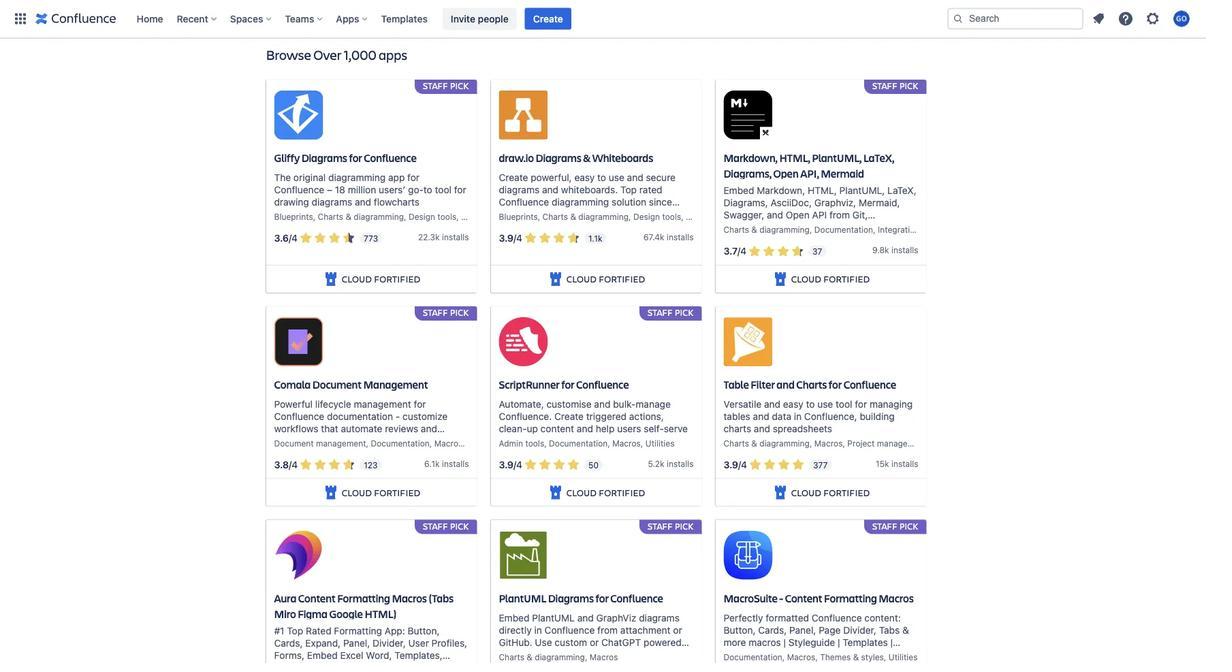Task type: vqa. For each thing, say whether or not it's contained in the screenshot.
the topmost heading
no



Task type: locate. For each thing, give the bounding box(es) containing it.
from down graphviz
[[597, 625, 618, 636]]

tools inside the original diagramming app for confluence – 18 million users' go-to tool for drawing diagrams and flowcharts blueprints , charts & diagramming , design tools , macros
[[438, 212, 456, 221]]

latex, up "mermaid," on the top of page
[[888, 185, 917, 196]]

tool right go-
[[435, 184, 452, 195]]

fortified down users
[[599, 486, 645, 499]]

plantuml, inside embed markdown, html, plantuml, latex, diagrams, asciidoc, graphviz, mermaid, swagger, and open api from git, attachments or text
[[840, 185, 885, 196]]

tools
[[438, 212, 456, 221], [662, 212, 681, 221], [525, 439, 544, 448]]

1.1k
[[589, 234, 603, 243]]

-
[[396, 411, 400, 422], [779, 591, 783, 606]]

4 for markdown, html, plantuml, latex, diagrams, open api, mermaid
[[741, 246, 747, 257]]

0 horizontal spatial divider,
[[373, 638, 406, 649]]

- inside powerful lifecycle management for confluence documentation - customize workflows that automate reviews and approvals
[[396, 411, 400, 422]]

documentation inside automate, customise and bulk-manage confluence. create triggered actions, clean-up content and help users self-serve admin tools , documentation , macros , utilities
[[549, 439, 608, 448]]

diagrams inside create powerful, easy to use and secure diagrams and whiteboards. top rated confluence diagramming solution since 2013
[[499, 184, 540, 195]]

0 vertical spatial use
[[609, 172, 625, 183]]

fortified down 773
[[374, 273, 420, 285]]

0 horizontal spatial top
[[287, 625, 303, 637]]

1 horizontal spatial in
[[794, 411, 802, 422]]

0 horizontal spatial cards,
[[274, 638, 303, 649]]

install right 5.2k
[[667, 459, 689, 469]]

1 horizontal spatial tools
[[525, 439, 544, 448]]

0 horizontal spatial easy
[[574, 172, 595, 183]]

draw.io diagrams & whiteboards image
[[499, 90, 548, 140]]

content inside aura content formatting macros (tabs miro figma google html)
[[298, 591, 336, 606]]

for
[[349, 151, 362, 165], [407, 172, 420, 183], [454, 184, 466, 195], [561, 378, 574, 392], [829, 378, 842, 392], [414, 399, 426, 410], [855, 399, 867, 410], [596, 591, 609, 606]]

2 horizontal spatial |
[[891, 637, 893, 648]]

0 vertical spatial tool
[[435, 184, 452, 195]]

0 horizontal spatial utilities
[[646, 439, 675, 448]]

install down integrations
[[892, 245, 914, 255]]

3.9 / 4 for table
[[724, 459, 747, 471]]

top inside create powerful, easy to use and secure diagrams and whiteboards. top rated confluence diagramming solution since 2013
[[621, 184, 637, 195]]

rated
[[306, 625, 331, 637]]

templates,
[[395, 650, 443, 661]]

cloud fortified app badge image
[[547, 271, 564, 287], [772, 271, 789, 287], [547, 485, 564, 501]]

cloud fortified for markdown, html, plantuml, latex, diagrams, open api, mermaid
[[791, 273, 870, 285]]

charts inside the original diagramming app for confluence – 18 million users' go-to tool for drawing diagrams and flowcharts blueprints , charts & diagramming , design tools , macros
[[318, 212, 343, 221]]

use up 'confluence,'
[[817, 399, 833, 410]]

1 horizontal spatial panel,
[[789, 625, 816, 636]]

2 horizontal spatial to
[[806, 399, 815, 410]]

1 horizontal spatial utilities
[[889, 653, 918, 662]]

0 horizontal spatial to
[[424, 184, 432, 195]]

2 design from the left
[[633, 212, 660, 221]]

macros inside 'versatile and easy to use tool for managing tables and data in confluence, building charts and spreadsheets charts & diagramming , macros , project management'
[[815, 439, 843, 448]]

api
[[812, 209, 827, 221]]

table filter and charts for confluence image
[[724, 317, 773, 366]]

styleguide
[[789, 637, 835, 648]]

4
[[292, 233, 298, 244], [516, 233, 522, 244], [741, 246, 747, 257], [292, 459, 298, 471], [516, 459, 522, 471], [741, 459, 747, 471]]

figma
[[298, 607, 328, 621]]

perfectly
[[724, 612, 763, 624]]

pick for comala document management
[[450, 307, 469, 318]]

pick for plantuml diagrams for confluence
[[675, 520, 694, 532]]

1 vertical spatial diagrams,
[[724, 197, 768, 208]]

macros up 377
[[815, 439, 843, 448]]

& right tabs
[[902, 625, 909, 636]]

create down customise
[[554, 411, 584, 422]]

excel
[[340, 650, 363, 661]]

or left text
[[782, 222, 791, 233]]

diagrams inside the original diagramming app for confluence – 18 million users' go-to tool for drawing diagrams and flowcharts blueprints , charts & diagramming , design tools , macros
[[312, 196, 352, 208]]

4 right 3.6
[[292, 233, 298, 244]]

install for draw.io diagrams & whiteboards
[[667, 232, 689, 242]]

4 for comala document management
[[292, 459, 298, 471]]

confluence inside the original diagramming app for confluence – 18 million users' go-to tool for drawing diagrams and flowcharts blueprints , charts & diagramming , design tools , macros
[[274, 184, 324, 195]]

4 down charts
[[741, 459, 747, 471]]

1 vertical spatial html,
[[808, 185, 837, 196]]

content
[[541, 423, 574, 434]]

3.9 / 4 down 2013
[[499, 233, 522, 244]]

1 design from the left
[[409, 212, 435, 221]]

0 vertical spatial embed
[[724, 185, 754, 196]]

1 vertical spatial to
[[424, 184, 432, 195]]

formatting inside the #1 top rated formatting app: button, cards, expand, panel, divider, user profiles, forms, embed excel word, templates, karma pro
[[334, 625, 382, 637]]

0 vertical spatial in
[[794, 411, 802, 422]]

1 vertical spatial latex,
[[888, 185, 917, 196]]

expand,
[[305, 638, 341, 649]]

html)
[[365, 607, 397, 621]]

settings icon image
[[1145, 11, 1161, 27]]

staff pick
[[423, 80, 469, 91], [873, 80, 918, 91], [423, 307, 469, 318], [648, 307, 694, 318], [423, 520, 469, 532], [648, 520, 694, 532], [873, 520, 918, 532]]

macros up content:
[[879, 591, 914, 606]]

to inside create powerful, easy to use and secure diagrams and whiteboards. top rated confluence diagramming solution since 2013
[[597, 172, 606, 183]]

confluence up app
[[364, 151, 417, 165]]

document up lifecycle
[[312, 378, 362, 392]]

1 horizontal spatial cards,
[[758, 625, 787, 636]]

diagramming inside 'versatile and easy to use tool for managing tables and data in confluence, building charts and spreadsheets charts & diagramming , macros , project management'
[[760, 439, 810, 448]]

button, inside perfectly formatted confluence content: button, cards, panel, page divider, tabs & more macros | styleguide | templates | library
[[724, 625, 756, 636]]

utilities down the self-
[[646, 439, 675, 448]]

mermaid
[[821, 166, 864, 181]]

button, up user
[[408, 625, 440, 637]]

4 for table filter and charts for confluence
[[741, 459, 747, 471]]

cloud down '37'
[[791, 273, 821, 285]]

tool up 'confluence,'
[[836, 399, 852, 410]]

/ down attachments
[[738, 246, 741, 257]]

confluence,
[[804, 411, 857, 422]]

1 vertical spatial templates
[[843, 637, 888, 648]]

management down management
[[354, 399, 411, 410]]

1 horizontal spatial easy
[[783, 399, 804, 410]]

charts up 'confluence,'
[[796, 378, 827, 392]]

easy for powerful,
[[574, 172, 595, 183]]

1 horizontal spatial tool
[[836, 399, 852, 410]]

cloud fortified down 50
[[567, 486, 645, 499]]

latex, inside markdown, html, plantuml, latex, diagrams, open api, mermaid
[[864, 151, 894, 165]]

1 vertical spatial plantuml,
[[840, 185, 885, 196]]

0 horizontal spatial |
[[784, 637, 786, 648]]

1 horizontal spatial |
[[838, 637, 840, 648]]

plantuml up 'directly'
[[499, 591, 546, 606]]

panel, up excel
[[343, 638, 370, 649]]

browse
[[266, 45, 311, 63]]

confluence up 2013
[[499, 196, 549, 208]]

confluence up drawing
[[274, 184, 324, 195]]

1 diagrams, from the top
[[724, 166, 772, 181]]

easy inside create powerful, easy to use and secure diagrams and whiteboards. top rated confluence diagramming solution since 2013
[[574, 172, 595, 183]]

diagramming down spreadsheets
[[760, 439, 810, 448]]

4 for gliffy diagrams for confluence
[[292, 233, 298, 244]]

2 vertical spatial embed
[[307, 650, 338, 661]]

0 horizontal spatial embed
[[307, 650, 338, 661]]

utilities down tabs
[[889, 653, 918, 662]]

& inside 'versatile and easy to use tool for managing tables and data in confluence, building charts and spreadsheets charts & diagramming , macros , project management'
[[752, 439, 757, 448]]

0 horizontal spatial tools
[[438, 212, 456, 221]]

confluence up bulk-
[[576, 378, 629, 392]]

for up customize
[[414, 399, 426, 410]]

apps
[[336, 13, 359, 24]]

embed inside embed plantuml and graphviz diagrams directly in confluence from attachment or github. use custom or chatgpt powered templates
[[499, 612, 530, 624]]

create for create
[[533, 13, 563, 24]]

tables
[[724, 411, 751, 422]]

formatting inside aura content formatting macros (tabs miro figma google html)
[[337, 591, 390, 606]]

0 vertical spatial to
[[597, 172, 606, 183]]

use for and
[[609, 172, 625, 183]]

html, inside markdown, html, plantuml, latex, diagrams, open api, mermaid
[[779, 151, 810, 165]]

charts down powerful,
[[543, 212, 568, 221]]

use for tool
[[817, 399, 833, 410]]

0 horizontal spatial design
[[409, 212, 435, 221]]

fortified down 123
[[374, 486, 420, 499]]

1 vertical spatial cards,
[[274, 638, 303, 649]]

forms,
[[274, 650, 304, 661]]

3.9 down 2013
[[499, 233, 514, 244]]

banner
[[0, 0, 1206, 38]]

2 horizontal spatial diagrams
[[639, 612, 680, 624]]

divider, inside perfectly formatted confluence content: button, cards, panel, page divider, tabs & more macros | styleguide | templates | library
[[843, 625, 877, 636]]

2 horizontal spatial embed
[[724, 185, 754, 196]]

plantuml, inside markdown, html, plantuml, latex, diagrams, open api, mermaid
[[812, 151, 862, 165]]

documentation
[[815, 225, 873, 235], [371, 439, 430, 448], [549, 439, 608, 448], [724, 653, 782, 662]]

miro
[[274, 607, 296, 621]]

s down integrations
[[914, 245, 918, 255]]

/ for draw.io diagrams & whiteboards
[[514, 233, 516, 244]]

drawing
[[274, 196, 309, 208]]

0 horizontal spatial use
[[609, 172, 625, 183]]

install
[[442, 232, 465, 242], [667, 232, 689, 242], [892, 245, 914, 255], [442, 459, 465, 469], [667, 459, 689, 469], [892, 459, 914, 469]]

divider, down content:
[[843, 625, 877, 636]]

formatting for #1 top rated formatting app: button, cards, expand, panel, divider, user profiles, forms, embed excel word, templates, karma pro
[[334, 625, 382, 637]]

1 vertical spatial diagrams
[[312, 196, 352, 208]]

formatting down google
[[334, 625, 382, 637]]

3.9 / 4 for draw.io
[[499, 233, 522, 244]]

3.9 for draw.io
[[499, 233, 514, 244]]

cloud fortified for comala document management
[[342, 486, 420, 499]]

markdown, up 'asciidoc,' at the top right of the page
[[757, 185, 805, 196]]

embed down expand, at the bottom left
[[307, 650, 338, 661]]

1 vertical spatial plantuml
[[532, 612, 575, 624]]

tools up 22.3k install s at the left of the page
[[438, 212, 456, 221]]

top up solution
[[621, 184, 637, 195]]

templates
[[499, 649, 542, 660]]

0 vertical spatial divider,
[[843, 625, 877, 636]]

reviews
[[385, 423, 418, 434]]

diagrams for draw.io
[[536, 151, 582, 165]]

aura
[[274, 591, 296, 606]]

for up 'million'
[[349, 151, 362, 165]]

cloud fortified down 123
[[342, 486, 420, 499]]

user
[[408, 638, 429, 649]]

1 vertical spatial from
[[597, 625, 618, 636]]

documentation down content
[[549, 439, 608, 448]]

/ for scriptrunner for confluence
[[514, 459, 516, 471]]

macros
[[749, 637, 781, 648]]

easy up data
[[783, 399, 804, 410]]

home link
[[132, 8, 167, 30]]

1 horizontal spatial divider,
[[843, 625, 877, 636]]

templates link
[[377, 8, 432, 30]]

0 horizontal spatial panel,
[[343, 638, 370, 649]]

3.8
[[274, 459, 289, 471]]

0 vertical spatial utilities
[[646, 439, 675, 448]]

/ down 2013
[[514, 233, 516, 244]]

plantuml inside embed plantuml and graphviz diagrams directly in confluence from attachment or github. use custom or chatgpt powered templates
[[532, 612, 575, 624]]

and inside embed markdown, html, plantuml, latex, diagrams, asciidoc, graphviz, mermaid, swagger, and open api from git, attachments or text
[[767, 209, 783, 221]]

banner containing home
[[0, 0, 1206, 38]]

styles
[[861, 653, 884, 662]]

1 horizontal spatial content
[[785, 591, 822, 606]]

for up building
[[855, 399, 867, 410]]

diagrams, inside embed markdown, html, plantuml, latex, diagrams, asciidoc, graphviz, mermaid, swagger, and open api from git, attachments or text
[[724, 197, 768, 208]]

confluence
[[364, 151, 417, 165], [274, 184, 324, 195], [499, 196, 549, 208], [576, 378, 629, 392], [844, 378, 896, 392], [274, 411, 324, 422], [611, 591, 663, 606], [812, 612, 862, 624], [545, 625, 595, 636]]

diagramming
[[328, 172, 386, 183], [552, 196, 609, 208], [354, 212, 404, 221], [579, 212, 629, 221], [760, 225, 810, 235], [760, 439, 810, 448], [535, 653, 585, 662]]

/ for comala document management
[[289, 459, 292, 471]]

& inside the original diagramming app for confluence – 18 million users' go-to tool for drawing diagrams and flowcharts blueprints , charts & diagramming , design tools , macros
[[346, 212, 351, 221]]

2013
[[499, 209, 521, 220]]

1 content from the left
[[298, 591, 336, 606]]

in inside embed plantuml and graphviz diagrams directly in confluence from attachment or github. use custom or chatgpt powered templates
[[534, 625, 542, 636]]

embed up swagger,
[[724, 185, 754, 196]]

macrosuite - content formatting macros image
[[724, 531, 773, 580]]

formatting for macrosuite - content formatting macros
[[824, 591, 877, 606]]

0 horizontal spatial diagrams
[[312, 196, 352, 208]]

/ for table filter and charts for confluence
[[738, 459, 741, 471]]

or up the powered at the right bottom of the page
[[673, 625, 682, 636]]

2 content from the left
[[785, 591, 822, 606]]

1 horizontal spatial templates
[[843, 637, 888, 648]]

1 vertical spatial create
[[499, 172, 528, 183]]

- up reviews
[[396, 411, 400, 422]]

management inside powerful lifecycle management for confluence documentation - customize workflows that automate reviews and approvals
[[354, 399, 411, 410]]

0 horizontal spatial button,
[[408, 625, 440, 637]]

create powerful, easy to use and secure diagrams and whiteboards. top rated confluence diagramming solution since 2013
[[499, 172, 676, 220]]

easy inside 'versatile and easy to use tool for managing tables and data in confluence, building charts and spreadsheets charts & diagramming , macros , project management'
[[783, 399, 804, 410]]

cloud fortified app badge image
[[323, 271, 339, 287], [323, 485, 339, 501], [772, 485, 789, 501]]

secure
[[646, 172, 676, 183]]

1 vertical spatial markdown,
[[757, 185, 805, 196]]

to right 'users''
[[424, 184, 432, 195]]

easy
[[574, 172, 595, 183], [783, 399, 804, 410]]

1 vertical spatial easy
[[783, 399, 804, 410]]

users'
[[379, 184, 406, 195]]

2 vertical spatial diagrams
[[639, 612, 680, 624]]

in up spreadsheets
[[794, 411, 802, 422]]

plantuml, up "mermaid," on the top of page
[[840, 185, 885, 196]]

2 horizontal spatial or
[[782, 222, 791, 233]]

2 diagrams, from the top
[[724, 197, 768, 208]]

fortified down 377
[[824, 486, 870, 499]]

macros inside automate, customise and bulk-manage confluence. create triggered actions, clean-up content and help users self-serve admin tools , documentation , macros , utilities
[[613, 439, 641, 448]]

diagramming inside create powerful, easy to use and secure diagrams and whiteboards. top rated confluence diagramming solution since 2013
[[552, 196, 609, 208]]

0 horizontal spatial blueprints
[[274, 212, 313, 221]]

clean-
[[499, 423, 527, 434]]

to down "table filter and charts for confluence"
[[806, 399, 815, 410]]

0 vertical spatial diagrams,
[[724, 166, 772, 181]]

staff pick for markdown, html, plantuml, latex, diagrams, open api, mermaid
[[873, 80, 918, 91]]

open left api,
[[773, 166, 799, 181]]

1 horizontal spatial blueprints
[[499, 212, 538, 221]]

0 horizontal spatial content
[[298, 591, 336, 606]]

powerful,
[[531, 172, 572, 183]]

open inside markdown, html, plantuml, latex, diagrams, open api, mermaid
[[773, 166, 799, 181]]

0 vertical spatial html,
[[779, 151, 810, 165]]

documentation down git,
[[815, 225, 873, 235]]

or
[[782, 222, 791, 233], [673, 625, 682, 636], [590, 637, 599, 648]]

in
[[794, 411, 802, 422], [534, 625, 542, 636]]

0 vertical spatial diagrams
[[499, 184, 540, 195]]

1 horizontal spatial or
[[673, 625, 682, 636]]

search image
[[953, 13, 964, 24]]

cloud for comala document management
[[342, 486, 372, 499]]

0 vertical spatial markdown,
[[724, 151, 778, 165]]

teams button
[[281, 8, 328, 30]]

1 horizontal spatial design
[[633, 212, 660, 221]]

macros left (tabs
[[392, 591, 427, 606]]

in inside 'versatile and easy to use tool for managing tables and data in confluence, building charts and spreadsheets charts & diagramming , macros , project management'
[[794, 411, 802, 422]]

management inside 'versatile and easy to use tool for managing tables and data in confluence, building charts and spreadsheets charts & diagramming , macros , project management'
[[877, 439, 927, 448]]

blueprints , charts & diagramming , design tools , macros
[[499, 212, 714, 221]]

/ down admin
[[514, 459, 516, 471]]

2 vertical spatial create
[[554, 411, 584, 422]]

embed inside embed markdown, html, plantuml, latex, diagrams, asciidoc, graphviz, mermaid, swagger, and open api from git, attachments or text
[[724, 185, 754, 196]]

confluence inside perfectly formatted confluence content: button, cards, panel, page divider, tabs & more macros | styleguide | templates | library
[[812, 612, 862, 624]]

1 horizontal spatial use
[[817, 399, 833, 410]]

cloud down 377
[[791, 486, 821, 499]]

1 vertical spatial panel,
[[343, 638, 370, 649]]

diagrams up the attachment at the right of page
[[639, 612, 680, 624]]

and
[[627, 172, 643, 183], [542, 184, 559, 195], [355, 196, 371, 208], [767, 209, 783, 221], [777, 378, 795, 392], [594, 399, 611, 410], [764, 399, 781, 410], [753, 411, 769, 422], [421, 423, 437, 434], [577, 423, 593, 434], [754, 423, 770, 434], [577, 612, 594, 624]]

1 horizontal spatial button,
[[724, 625, 756, 636]]

to inside 'versatile and easy to use tool for managing tables and data in confluence, building charts and spreadsheets charts & diagramming , macros , project management'
[[806, 399, 815, 410]]

fortified down the charts & diagramming , documentation , integrations
[[824, 273, 870, 285]]

s for comala document management
[[465, 459, 469, 469]]

0 vertical spatial cards,
[[758, 625, 787, 636]]

2 vertical spatial to
[[806, 399, 815, 410]]

in up use on the bottom left of the page
[[534, 625, 542, 636]]

0 horizontal spatial in
[[534, 625, 542, 636]]

scriptrunner for confluence image
[[499, 317, 548, 366]]

users
[[617, 423, 641, 434]]

spaces
[[230, 13, 263, 24]]

1 vertical spatial use
[[817, 399, 833, 410]]

1 vertical spatial top
[[287, 625, 303, 637]]

filter
[[751, 378, 775, 392]]

3 | from the left
[[891, 637, 893, 648]]

cloud down 773
[[342, 273, 372, 285]]

1 vertical spatial embed
[[499, 612, 530, 624]]

solution
[[612, 196, 646, 208]]

macros inside the original diagramming app for confluence – 18 million users' go-to tool for drawing diagrams and flowcharts blueprints , charts & diagramming , design tools , macros
[[461, 212, 490, 221]]

use inside create powerful, easy to use and secure diagrams and whiteboards. top rated confluence diagramming solution since 2013
[[609, 172, 625, 183]]

confluence inside embed plantuml and graphviz diagrams directly in confluence from attachment or github. use custom or chatgpt powered templates
[[545, 625, 595, 636]]

0 vertical spatial from
[[830, 209, 850, 221]]

0 vertical spatial panel,
[[789, 625, 816, 636]]

3.9 / 4 for scriptrunner
[[499, 459, 522, 471]]

comala document management image
[[274, 317, 323, 366]]

0 horizontal spatial tool
[[435, 184, 452, 195]]

1 vertical spatial divider,
[[373, 638, 406, 649]]

3.9 down admin
[[499, 459, 514, 471]]

0 vertical spatial easy
[[574, 172, 595, 183]]

to inside the original diagramming app for confluence – 18 million users' go-to tool for drawing diagrams and flowcharts blueprints , charts & diagramming , design tools , macros
[[424, 184, 432, 195]]

confluence image
[[35, 11, 116, 27], [35, 11, 116, 27]]

tools down up
[[525, 439, 544, 448]]

create inside create powerful, easy to use and secure diagrams and whiteboards. top rated confluence diagramming solution since 2013
[[499, 172, 528, 183]]

top
[[621, 184, 637, 195], [287, 625, 303, 637]]

and right filter at the right bottom of the page
[[777, 378, 795, 392]]

templates inside global element
[[381, 13, 428, 24]]

diagrams, inside markdown, html, plantuml, latex, diagrams, open api, mermaid
[[724, 166, 772, 181]]

panel,
[[789, 625, 816, 636], [343, 638, 370, 649]]

confluence inside powerful lifecycle management for confluence documentation - customize workflows that automate reviews and approvals
[[274, 411, 324, 422]]

& down versatile on the right of the page
[[752, 439, 757, 448]]

1 vertical spatial or
[[673, 625, 682, 636]]

67.4k
[[644, 232, 665, 242]]

22.3k
[[418, 232, 440, 242]]

1 horizontal spatial -
[[779, 591, 783, 606]]

1 vertical spatial open
[[786, 209, 810, 221]]

utilities
[[646, 439, 675, 448], [889, 653, 918, 662]]

diagrams
[[499, 184, 540, 195], [312, 196, 352, 208], [639, 612, 680, 624]]

fortified
[[374, 273, 420, 285], [599, 273, 645, 285], [824, 273, 870, 285], [374, 486, 420, 499], [599, 486, 645, 499], [824, 486, 870, 499]]

markdown,
[[724, 151, 778, 165], [757, 185, 805, 196]]

confluence up custom
[[545, 625, 595, 636]]

appswitcher icon image
[[12, 11, 29, 27]]

diagrams for plantuml
[[548, 591, 594, 606]]

0 horizontal spatial or
[[590, 637, 599, 648]]

create inside global element
[[533, 13, 563, 24]]

cloud down 50
[[567, 486, 597, 499]]

0 vertical spatial latex,
[[864, 151, 894, 165]]

1 horizontal spatial diagrams
[[499, 184, 540, 195]]

directly
[[499, 625, 532, 636]]

/ for gliffy diagrams for confluence
[[289, 233, 292, 244]]

diagrams
[[302, 151, 347, 165], [536, 151, 582, 165], [548, 591, 594, 606]]

cloud fortified app badge image for scriptrunner for confluence
[[547, 485, 564, 501]]

plantuml diagrams for confluence
[[499, 591, 663, 606]]

to
[[597, 172, 606, 183], [424, 184, 432, 195], [806, 399, 815, 410]]

diagrams down – at the top left
[[312, 196, 352, 208]]

use down whiteboards
[[609, 172, 625, 183]]

0 vertical spatial -
[[396, 411, 400, 422]]

markdown, inside embed markdown, html, plantuml, latex, diagrams, asciidoc, graphviz, mermaid, swagger, and open api from git, attachments or text
[[757, 185, 805, 196]]

for up graphviz
[[596, 591, 609, 606]]

1 blueprints from the left
[[274, 212, 313, 221]]

utilities inside automate, customise and bulk-manage confluence. create triggered actions, clean-up content and help users self-serve admin tools , documentation , macros , utilities
[[646, 439, 675, 448]]

0 horizontal spatial from
[[597, 625, 618, 636]]

& inside perfectly formatted confluence content: button, cards, panel, page divider, tabs & more macros | styleguide | templates | library
[[902, 625, 909, 636]]

markdown, down markdown, html, plantuml, latex, diagrams, open api, mermaid "image"
[[724, 151, 778, 165]]

5.2k
[[648, 459, 665, 469]]

documentation
[[327, 411, 393, 422]]

1 horizontal spatial embed
[[499, 612, 530, 624]]

word,
[[366, 650, 392, 661]]

html, up api,
[[779, 151, 810, 165]]

& down 'million'
[[346, 212, 351, 221]]

0 horizontal spatial -
[[396, 411, 400, 422]]

management up "15k install s"
[[877, 439, 927, 448]]

1 horizontal spatial from
[[830, 209, 850, 221]]

s right 15k
[[914, 459, 918, 469]]

1 vertical spatial tool
[[836, 399, 852, 410]]

pick for markdown, html, plantuml, latex, diagrams, open api, mermaid
[[900, 80, 918, 91]]

fortified for markdown, html, plantuml, latex, diagrams, open api, mermaid
[[824, 273, 870, 285]]

tool inside the original diagramming app for confluence – 18 million users' go-to tool for drawing diagrams and flowcharts blueprints , charts & diagramming , design tools , macros
[[435, 184, 452, 195]]

button, inside the #1 top rated formatting app: button, cards, expand, panel, divider, user profiles, forms, embed excel word, templates, karma pro
[[408, 625, 440, 637]]

1 | from the left
[[784, 637, 786, 648]]

staff pick for aura content formatting macros (tabs miro figma google html)
[[423, 520, 469, 532]]

fortified down "1.1k"
[[599, 273, 645, 285]]

perfectly formatted confluence content: button, cards, panel, page divider, tabs & more macros | styleguide | templates | library
[[724, 612, 909, 660]]

divider,
[[843, 625, 877, 636], [373, 638, 406, 649]]

install right 6.1k
[[442, 459, 465, 469]]

0 vertical spatial top
[[621, 184, 637, 195]]

text
[[794, 222, 810, 233]]

automate
[[341, 423, 382, 434]]

diagrams for gliffy
[[302, 151, 347, 165]]

0 vertical spatial plantuml,
[[812, 151, 862, 165]]

4 for draw.io diagrams & whiteboards
[[516, 233, 522, 244]]

install for scriptrunner for confluence
[[667, 459, 689, 469]]

from down "graphviz,"
[[830, 209, 850, 221]]

embed up 'directly'
[[499, 612, 530, 624]]

0 vertical spatial open
[[773, 166, 799, 181]]

0 vertical spatial create
[[533, 13, 563, 24]]

diagramming down custom
[[535, 653, 585, 662]]

–
[[327, 184, 332, 195]]

templates inside perfectly formatted confluence content: button, cards, panel, page divider, tabs & more macros | styleguide | templates | library
[[843, 637, 888, 648]]

to for create
[[597, 172, 606, 183]]

| down tabs
[[891, 637, 893, 648]]

custom
[[555, 637, 587, 648]]

diagrams inside embed plantuml and graphviz diagrams directly in confluence from attachment or github. use custom or chatgpt powered templates
[[639, 612, 680, 624]]

for inside 'versatile and easy to use tool for managing tables and data in confluence, building charts and spreadsheets charts & diagramming , macros , project management'
[[855, 399, 867, 410]]

documentation , macros , themes & styles , utilities
[[724, 653, 918, 662]]

confluence inside create powerful, easy to use and secure diagrams and whiteboards. top rated confluence diagramming solution since 2013
[[499, 196, 549, 208]]

0 horizontal spatial templates
[[381, 13, 428, 24]]

formatted
[[766, 612, 809, 624]]

use inside 'versatile and easy to use tool for managing tables and data in confluence, building charts and spreadsheets charts & diagramming , macros , project management'
[[817, 399, 833, 410]]

to for versatile
[[806, 399, 815, 410]]

3.8 / 4
[[274, 459, 298, 471]]

gliffy
[[274, 151, 300, 165]]

1 horizontal spatial to
[[597, 172, 606, 183]]

customise
[[547, 399, 592, 410]]



Task type: describe. For each thing, give the bounding box(es) containing it.
markdown, inside markdown, html, plantuml, latex, diagrams, open api, mermaid
[[724, 151, 778, 165]]

easy for and
[[783, 399, 804, 410]]

staff for comala document management
[[423, 307, 448, 318]]

staff pick for gliffy diagrams for confluence
[[423, 80, 469, 91]]

help
[[596, 423, 615, 434]]

attachment
[[620, 625, 671, 636]]

plantuml diagrams for confluence image
[[499, 531, 548, 580]]

s for scriptrunner for confluence
[[689, 459, 694, 469]]

3.7 / 4
[[724, 246, 747, 257]]

2 horizontal spatial tools
[[662, 212, 681, 221]]

#1
[[274, 625, 284, 637]]

pick for aura content formatting macros (tabs miro figma google html)
[[450, 520, 469, 532]]

3.9 for scriptrunner
[[499, 459, 514, 471]]

apps button
[[332, 8, 373, 30]]

cloud down "1.1k"
[[567, 273, 597, 285]]

more
[[724, 637, 746, 648]]

0 vertical spatial document
[[312, 378, 362, 392]]

create inside automate, customise and bulk-manage confluence. create triggered actions, clean-up content and help users self-serve admin tools , documentation , macros , utilities
[[554, 411, 584, 422]]

up
[[527, 423, 538, 434]]

2 | from the left
[[838, 637, 840, 648]]

and up triggered on the bottom
[[594, 399, 611, 410]]

or inside embed markdown, html, plantuml, latex, diagrams, asciidoc, graphviz, mermaid, swagger, and open api from git, attachments or text
[[782, 222, 791, 233]]

staff for markdown, html, plantuml, latex, diagrams, open api, mermaid
[[873, 80, 897, 91]]

embed for plantuml diagrams for confluence
[[499, 612, 530, 624]]

and up data
[[764, 399, 781, 410]]

macros up 6.1k install s
[[434, 439, 463, 448]]

& down the whiteboards.
[[570, 212, 576, 221]]

5.2k install s
[[648, 459, 694, 469]]

macros up 67.4k install s on the right
[[686, 212, 714, 221]]

invite people button
[[443, 8, 517, 30]]

that
[[321, 423, 338, 434]]

table
[[724, 378, 749, 392]]

actions,
[[629, 411, 664, 422]]

create for create powerful, easy to use and secure diagrams and whiteboards. top rated confluence diagramming solution since 2013
[[499, 172, 528, 183]]

teams
[[285, 13, 314, 24]]

google
[[329, 607, 363, 621]]

install for comala document management
[[442, 459, 465, 469]]

diagramming down 'asciidoc,' at the top right of the page
[[760, 225, 810, 235]]

cloud fortified for scriptrunner for confluence
[[567, 486, 645, 499]]

3.6
[[274, 233, 289, 244]]

cloud fortified app badge image for document
[[323, 485, 339, 501]]

install for gliffy diagrams for confluence
[[442, 232, 465, 242]]

cloud for scriptrunner for confluence
[[567, 486, 597, 499]]

15k install s
[[876, 459, 918, 469]]

customize
[[403, 411, 448, 422]]

0 vertical spatial plantuml
[[499, 591, 546, 606]]

and inside powerful lifecycle management for confluence documentation - customize workflows that automate reviews and approvals
[[421, 423, 437, 434]]

content:
[[865, 612, 901, 624]]

cloud for gliffy diagrams for confluence
[[342, 273, 372, 285]]

Search field
[[947, 8, 1084, 30]]

confluence.
[[499, 411, 552, 422]]

cards, inside perfectly formatted confluence content: button, cards, panel, page divider, tabs & more macros | styleguide | templates | library
[[758, 625, 787, 636]]

s for gliffy diagrams for confluence
[[465, 232, 469, 242]]

macrosuite - content formatting macros
[[724, 591, 914, 606]]

spaces button
[[226, 8, 277, 30]]

staff for gliffy diagrams for confluence
[[423, 80, 448, 91]]

s for table filter and charts for confluence
[[914, 459, 918, 469]]

macros down chatgpt
[[590, 653, 618, 662]]

help icon image
[[1118, 11, 1134, 27]]

invite
[[451, 13, 475, 24]]

automate, customise and bulk-manage confluence. create triggered actions, clean-up content and help users self-serve admin tools , documentation , macros , utilities
[[499, 399, 688, 448]]

your profile and preferences image
[[1174, 11, 1190, 27]]

charts down github. at left
[[499, 653, 524, 662]]

gliffy diagrams for confluence
[[274, 151, 417, 165]]

cards, inside the #1 top rated formatting app: button, cards, expand, panel, divider, user profiles, forms, embed excel word, templates, karma pro
[[274, 638, 303, 649]]

integrations
[[878, 225, 924, 235]]

graphviz
[[596, 612, 636, 624]]

draw.io
[[499, 151, 534, 165]]

scriptrunner for confluence
[[499, 378, 629, 392]]

chatgpt
[[601, 637, 641, 648]]

for inside powerful lifecycle management for confluence documentation - customize workflows that automate reviews and approvals
[[414, 399, 426, 410]]

9.8k install s
[[873, 245, 918, 255]]

2 vertical spatial or
[[590, 637, 599, 648]]

panel, inside the #1 top rated formatting app: button, cards, expand, panel, divider, user profiles, forms, embed excel word, templates, karma pro
[[343, 638, 370, 649]]

charts inside 'versatile and easy to use tool for managing tables and data in confluence, building charts and spreadsheets charts & diagramming , macros , project management'
[[724, 439, 749, 448]]

embed for markdown, html, plantuml, latex, diagrams, open api, mermaid
[[724, 185, 754, 196]]

staff pick for comala document management
[[423, 307, 469, 318]]

and left data
[[753, 411, 769, 422]]

1,000
[[344, 45, 376, 63]]

serve
[[664, 423, 688, 434]]

comala
[[274, 378, 311, 392]]

fortified for comala document management
[[374, 486, 420, 499]]

charts & diagramming , macros
[[499, 653, 618, 662]]

workflows
[[274, 423, 318, 434]]

cloud fortified down "1.1k"
[[567, 273, 645, 285]]

pick for gliffy diagrams for confluence
[[450, 80, 469, 91]]

attachments
[[724, 222, 780, 233]]

top inside the #1 top rated formatting app: button, cards, expand, panel, divider, user profiles, forms, embed excel word, templates, karma pro
[[287, 625, 303, 637]]

use
[[535, 637, 552, 648]]

versatile and easy to use tool for managing tables and data in confluence, building charts and spreadsheets charts & diagramming , macros , project management
[[724, 399, 927, 448]]

table filter and charts for confluence
[[724, 378, 896, 392]]

documentation down the macros at bottom right
[[724, 653, 782, 662]]

gliffy diagrams for confluence image
[[274, 90, 323, 140]]

staff for plantuml diagrams for confluence
[[648, 520, 673, 532]]

latex, inside embed markdown, html, plantuml, latex, diagrams, asciidoc, graphviz, mermaid, swagger, and open api from git, attachments or text
[[888, 185, 917, 196]]

fortified for gliffy diagrams for confluence
[[374, 273, 420, 285]]

management down that
[[316, 439, 366, 448]]

& up the whiteboards.
[[583, 151, 591, 165]]

for up customise
[[561, 378, 574, 392]]

lifecycle
[[315, 399, 351, 410]]

and inside the original diagramming app for confluence – 18 million users' go-to tool for drawing diagrams and flowcharts blueprints , charts & diagramming , design tools , macros
[[355, 196, 371, 208]]

cloud fortified app badge image for diagrams
[[323, 271, 339, 287]]

staff pick for scriptrunner for confluence
[[648, 307, 694, 318]]

whiteboards.
[[561, 184, 618, 195]]

cloud for markdown, html, plantuml, latex, diagrams, open api, mermaid
[[791, 273, 821, 285]]

since
[[649, 196, 672, 208]]

for right go-
[[454, 184, 466, 195]]

& down swagger,
[[752, 225, 757, 235]]

automate,
[[499, 399, 544, 410]]

markdown, html, plantuml, latex, diagrams, open api, mermaid
[[724, 151, 894, 181]]

karma
[[274, 662, 302, 663]]

triggered
[[586, 411, 627, 422]]

embed inside the #1 top rated formatting app: button, cards, expand, panel, divider, user profiles, forms, embed excel word, templates, karma pro
[[307, 650, 338, 661]]

and right charts
[[754, 423, 770, 434]]

browse over 1,000 apps
[[266, 45, 407, 63]]

aura content formatting macros (tabs miro figma google html) image
[[274, 531, 323, 580]]

embed markdown, html, plantuml, latex, diagrams, asciidoc, graphviz, mermaid, swagger, and open api from git, attachments or text
[[724, 185, 917, 233]]

for up go-
[[407, 172, 420, 183]]

staff for scriptrunner for confluence
[[648, 307, 673, 318]]

and inside embed plantuml and graphviz diagrams directly in confluence from attachment or github. use custom or chatgpt powered templates
[[577, 612, 594, 624]]

& left styles
[[853, 653, 859, 662]]

managing
[[870, 399, 913, 410]]

s for markdown, html, plantuml, latex, diagrams, open api, mermaid
[[914, 245, 918, 255]]

documentation down reviews
[[371, 439, 430, 448]]

embed plantuml and graphviz diagrams directly in confluence from attachment or github. use custom or chatgpt powered templates
[[499, 612, 682, 660]]

cloud fortified for gliffy diagrams for confluence
[[342, 273, 420, 285]]

versatile
[[724, 399, 762, 410]]

for up 'confluence,'
[[829, 378, 842, 392]]

management
[[363, 378, 428, 392]]

million
[[348, 184, 376, 195]]

swagger,
[[724, 209, 764, 221]]

1 vertical spatial -
[[779, 591, 783, 606]]

html, inside embed markdown, html, plantuml, latex, diagrams, asciidoc, graphviz, mermaid, swagger, and open api from git, attachments or text
[[808, 185, 837, 196]]

staff pick for plantuml diagrams for confluence
[[648, 520, 694, 532]]

1 vertical spatial utilities
[[889, 653, 918, 662]]

scriptrunner
[[499, 378, 560, 392]]

staff pick for macrosuite - content formatting macros
[[873, 520, 918, 532]]

api,
[[800, 166, 819, 181]]

#1 top rated formatting app: button, cards, expand, panel, divider, user profiles, forms, embed excel word, templates, karma pro
[[274, 625, 467, 663]]

whiteboards
[[592, 151, 653, 165]]

and down powerful,
[[542, 184, 559, 195]]

markdown, html, plantuml, latex, diagrams, open api, mermaid image
[[724, 90, 773, 140]]

tool inside 'versatile and easy to use tool for managing tables and data in confluence, building charts and spreadsheets charts & diagramming , macros , project management'
[[836, 399, 852, 410]]

37
[[813, 247, 822, 256]]

charts down swagger,
[[724, 225, 749, 235]]

app:
[[385, 625, 405, 637]]

themes
[[820, 653, 851, 662]]

recent button
[[173, 8, 222, 30]]

2 blueprints from the left
[[499, 212, 538, 221]]

manage
[[636, 399, 671, 410]]

notification icon image
[[1090, 11, 1107, 27]]

diagramming up "1.1k"
[[579, 212, 629, 221]]

diagramming up 773
[[354, 212, 404, 221]]

panel, inside perfectly formatted confluence content: button, cards, panel, page divider, tabs & more macros | styleguide | templates | library
[[789, 625, 816, 636]]

from inside embed markdown, html, plantuml, latex, diagrams, asciidoc, graphviz, mermaid, swagger, and open api from git, attachments or text
[[830, 209, 850, 221]]

install for table filter and charts for confluence
[[892, 459, 914, 469]]

pro
[[305, 662, 320, 663]]

design inside the original diagramming app for confluence – 18 million users' go-to tool for drawing diagrams and flowcharts blueprints , charts & diagramming , design tools , macros
[[409, 212, 435, 221]]

charts
[[724, 423, 751, 434]]

s for draw.io diagrams & whiteboards
[[689, 232, 694, 242]]

install for markdown, html, plantuml, latex, diagrams, open api, mermaid
[[892, 245, 914, 255]]

3.7
[[724, 246, 738, 257]]

data
[[772, 411, 791, 422]]

macros inside aura content formatting macros (tabs miro figma google html)
[[392, 591, 427, 606]]

graphviz,
[[814, 197, 856, 208]]

1 vertical spatial document
[[274, 439, 314, 448]]

fortified for scriptrunner for confluence
[[599, 486, 645, 499]]

and up rated
[[627, 172, 643, 183]]

and left help on the bottom of the page
[[577, 423, 593, 434]]

staff for macrosuite - content formatting macros
[[873, 520, 897, 532]]

/ for markdown, html, plantuml, latex, diagrams, open api, mermaid
[[738, 246, 741, 257]]

& down github. at left
[[527, 653, 533, 662]]

3.9 for table
[[724, 459, 738, 471]]

app
[[388, 172, 405, 183]]

blueprints inside the original diagramming app for confluence – 18 million users' go-to tool for drawing diagrams and flowcharts blueprints , charts & diagramming , design tools , macros
[[274, 212, 313, 221]]

confluence up managing
[[844, 378, 896, 392]]

git,
[[853, 209, 868, 221]]

from inside embed plantuml and graphviz diagrams directly in confluence from attachment or github. use custom or chatgpt powered templates
[[597, 625, 618, 636]]

pick for macrosuite - content formatting macros
[[900, 520, 918, 532]]

pick for scriptrunner for confluence
[[675, 307, 694, 318]]

divider, inside the #1 top rated formatting app: button, cards, expand, panel, divider, user profiles, forms, embed excel word, templates, karma pro
[[373, 638, 406, 649]]

global element
[[8, 0, 945, 38]]

diagramming up 'million'
[[328, 172, 386, 183]]

4 for scriptrunner for confluence
[[516, 459, 522, 471]]

open inside embed markdown, html, plantuml, latex, diagrams, asciidoc, graphviz, mermaid, swagger, and open api from git, attachments or text
[[786, 209, 810, 221]]

bulk-
[[613, 399, 636, 410]]

cloud fortified down 377
[[791, 486, 870, 499]]

apps
[[379, 45, 407, 63]]

staff for aura content formatting macros (tabs miro figma google html)
[[423, 520, 448, 532]]

profiles,
[[432, 638, 467, 649]]

charts & diagramming , documentation , integrations
[[724, 225, 924, 235]]

home
[[137, 13, 163, 24]]

9.8k
[[873, 245, 889, 255]]

18
[[335, 184, 345, 195]]

macros down styleguide
[[787, 653, 815, 662]]

confluence up graphviz
[[611, 591, 663, 606]]

50
[[589, 460, 599, 470]]

page
[[819, 625, 841, 636]]

building
[[860, 411, 895, 422]]

cloud fortified app badge image for markdown, html, plantuml, latex, diagrams, open api, mermaid
[[772, 271, 789, 287]]

tools inside automate, customise and bulk-manage confluence. create triggered actions, clean-up content and help users self-serve admin tools , documentation , macros , utilities
[[525, 439, 544, 448]]



